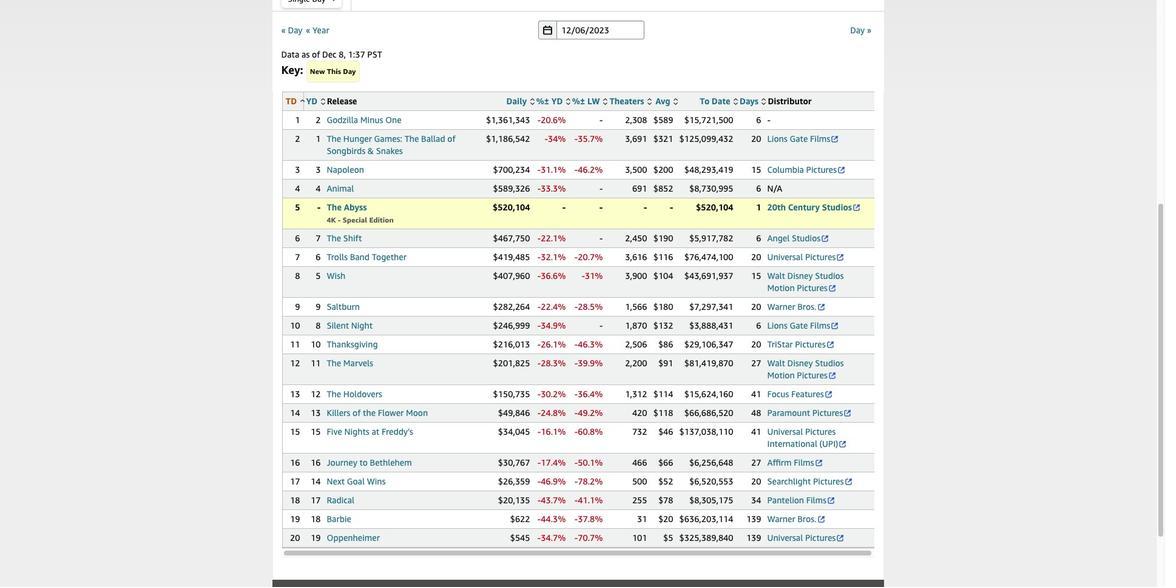 Task type: locate. For each thing, give the bounding box(es) containing it.
$1,361,343
[[486, 115, 530, 125]]

warner down pantelion
[[767, 514, 795, 524]]

8 for 8 silent night
[[316, 320, 321, 331]]

motion up the focus
[[767, 370, 795, 381]]

9 for 9
[[295, 302, 300, 312]]

1 horizontal spatial yd
[[551, 96, 563, 106]]

- for -22.4%
[[538, 302, 541, 312]]

universal for 20
[[767, 252, 803, 262]]

10 left silent
[[290, 320, 300, 331]]

%± lw link
[[572, 96, 607, 106]]

0 vertical spatial motion
[[767, 283, 795, 293]]

0 vertical spatial 8
[[295, 271, 300, 281]]

1 down yd link at the top
[[316, 134, 321, 144]]

1 vertical spatial 19
[[311, 533, 321, 543]]

1 vertical spatial warner bros. link
[[767, 514, 826, 524]]

20 for searchlight pictures
[[751, 476, 761, 487]]

1 vertical spatial warner bros.
[[767, 514, 817, 524]]

pictures for $325,389,840
[[805, 533, 836, 543]]

1 lions from the top
[[767, 134, 788, 144]]

2 universal pictures from the top
[[767, 533, 836, 543]]

11 down the 10 thanksgiving
[[311, 358, 321, 368]]

of right as
[[312, 49, 320, 59]]

$26,359
[[498, 476, 530, 487]]

- for -41.1%
[[575, 495, 578, 506]]

2 139 from the top
[[746, 533, 761, 543]]

12
[[290, 358, 300, 368], [311, 389, 321, 399]]

2 disney from the top
[[787, 358, 813, 368]]

studios right century
[[822, 202, 852, 212]]

27 right $81,419,870
[[751, 358, 761, 368]]

%± for %± yd
[[536, 96, 549, 106]]

4k
[[327, 215, 336, 225]]

walt disney studios motion pictures link down angel studios link
[[767, 271, 844, 293]]

walt disney studios motion pictures down angel studios link
[[767, 271, 844, 293]]

1 vertical spatial lions gate films
[[767, 320, 830, 331]]

1 universal from the top
[[767, 252, 803, 262]]

- for -44.3%
[[538, 514, 541, 524]]

universal for 139
[[767, 533, 803, 543]]

1 vertical spatial 12
[[311, 389, 321, 399]]

18 left barbie
[[311, 514, 321, 524]]

3 universal from the top
[[767, 533, 803, 543]]

warner bros. down the pantelion films
[[767, 514, 817, 524]]

universal down pantelion
[[767, 533, 803, 543]]

0 horizontal spatial 16
[[290, 458, 300, 468]]

0 vertical spatial of
[[312, 49, 320, 59]]

1 41 from the top
[[751, 389, 761, 399]]

-28.3%
[[538, 358, 566, 368]]

0 horizontal spatial 17
[[290, 476, 300, 487]]

2 41 from the top
[[751, 427, 761, 437]]

universal up the international
[[767, 427, 803, 437]]

walt for 27
[[767, 358, 785, 368]]

universal for 41
[[767, 427, 803, 437]]

1 horizontal spatial 14
[[311, 476, 321, 487]]

1 vertical spatial disney
[[787, 358, 813, 368]]

1 walt from the top
[[767, 271, 785, 281]]

1 vertical spatial universal
[[767, 427, 803, 437]]

0 horizontal spatial 9
[[295, 302, 300, 312]]

8 left 5 wish on the left top
[[295, 271, 300, 281]]

0 vertical spatial walt
[[767, 271, 785, 281]]

19 down 18 barbie
[[311, 533, 321, 543]]

1 horizontal spatial 9
[[316, 302, 321, 312]]

1 warner from the top
[[767, 302, 795, 312]]

20th century studios
[[767, 202, 852, 212]]

0 vertical spatial lions gate films
[[767, 134, 830, 144]]

26.1%
[[541, 339, 566, 350]]

1 vertical spatial 1
[[316, 134, 321, 144]]

avg link
[[655, 96, 678, 106]]

1 left 'godzilla'
[[295, 115, 300, 125]]

0 vertical spatial bros.
[[798, 302, 817, 312]]

9 left saltburn link
[[316, 302, 321, 312]]

lions gate films for 20
[[767, 134, 830, 144]]

$20
[[658, 514, 673, 524]]

disney down tristar pictures link
[[787, 358, 813, 368]]

0 vertical spatial 10
[[290, 320, 300, 331]]

columbia
[[767, 164, 804, 175]]

2 warner bros. from the top
[[767, 514, 817, 524]]

pictures inside universal pictures international (upi)
[[805, 427, 836, 437]]

1 bros. from the top
[[798, 302, 817, 312]]

- for -32.1%
[[538, 252, 541, 262]]

1 vertical spatial 14
[[311, 476, 321, 487]]

the down 4k
[[327, 233, 341, 243]]

20 right $7,297,341
[[751, 302, 761, 312]]

8
[[295, 271, 300, 281], [316, 320, 321, 331]]

2 walt disney studios motion pictures link from the top
[[767, 358, 844, 381]]

20 down 6 - at right top
[[751, 134, 761, 144]]

disney down angel studios link
[[787, 271, 813, 281]]

$407,960
[[493, 271, 530, 281]]

walt disney studios motion pictures for 15
[[767, 271, 844, 293]]

dropdown image
[[331, 0, 337, 1]]

2 lions gate films link from the top
[[767, 320, 840, 331]]

9
[[295, 302, 300, 312], [316, 302, 321, 312]]

2 27 from the top
[[751, 458, 761, 468]]

17
[[290, 476, 300, 487], [311, 495, 321, 506]]

1 horizontal spatial 5
[[316, 271, 321, 281]]

$520,104 down '$589,326' on the left of page
[[493, 202, 530, 212]]

5 for 5 wish
[[316, 271, 321, 281]]

lions gate films up tristar pictures link
[[767, 320, 830, 331]]

2,200
[[625, 358, 647, 368]]

- for -46.3%
[[575, 339, 578, 350]]

date
[[712, 96, 730, 106]]

pantelion films link
[[767, 495, 836, 506]]

gate for 20
[[790, 134, 808, 144]]

yd left release
[[306, 96, 318, 106]]

lions for 6
[[767, 320, 788, 331]]

3 for 3 napoleon
[[316, 164, 321, 175]]

walt disney studios motion pictures for 27
[[767, 358, 844, 381]]

14 left killers
[[290, 408, 300, 418]]

marvels
[[343, 358, 373, 368]]

$132
[[653, 320, 673, 331]]

3 up "4 animal"
[[316, 164, 321, 175]]

- for -16.1%
[[538, 427, 541, 437]]

1 vertical spatial 2
[[295, 134, 300, 144]]

8,
[[339, 49, 346, 59]]

new
[[310, 67, 325, 76]]

day
[[288, 25, 303, 35], [850, 25, 865, 35], [343, 67, 356, 76]]

$282,264
[[493, 302, 530, 312]]

1 horizontal spatial 2
[[316, 115, 321, 125]]

warner bros.
[[767, 302, 817, 312], [767, 514, 817, 524]]

0 vertical spatial 27
[[751, 358, 761, 368]]

4 left "4 animal"
[[295, 183, 300, 194]]

2 warner bros. link from the top
[[767, 514, 826, 524]]

the up killers
[[327, 389, 341, 399]]

7 left trolls
[[295, 252, 300, 262]]

2 3 from the left
[[316, 164, 321, 175]]

motion down angel
[[767, 283, 795, 293]]

1 16 from the left
[[290, 458, 300, 468]]

10
[[290, 320, 300, 331], [311, 339, 321, 350]]

0 horizontal spatial 12
[[290, 358, 300, 368]]

6 n/a
[[756, 183, 782, 194]]

the inside - the abyss 4k - special edition
[[327, 202, 342, 212]]

%± left lw on the top right of page
[[572, 96, 585, 106]]

daily
[[506, 96, 527, 106]]

1 vertical spatial 11
[[311, 358, 321, 368]]

- for -28.5%
[[575, 302, 578, 312]]

one
[[385, 115, 402, 125]]

13
[[290, 389, 300, 399], [311, 408, 321, 418]]

0 horizontal spatial 2
[[295, 134, 300, 144]]

-26.1%
[[538, 339, 566, 350]]

yd link
[[306, 96, 325, 106]]

0 vertical spatial 41
[[751, 389, 761, 399]]

the for 11 the marvels
[[327, 358, 341, 368]]

1 vertical spatial gate
[[790, 320, 808, 331]]

0 horizontal spatial 7
[[295, 252, 300, 262]]

4 left animal
[[316, 183, 321, 194]]

2 lions gate films from the top
[[767, 320, 830, 331]]

20 left 19 oppenheimer
[[290, 533, 300, 543]]

0 vertical spatial 11
[[290, 339, 300, 350]]

19 left 18 barbie
[[290, 514, 300, 524]]

- for -43.7%
[[538, 495, 541, 506]]

1 motion from the top
[[767, 283, 795, 293]]

14 left next
[[311, 476, 321, 487]]

1 horizontal spatial 18
[[311, 514, 321, 524]]

« day link
[[281, 25, 303, 35]]

139 for universal pictures
[[746, 533, 761, 543]]

0 horizontal spatial $520,104
[[493, 202, 530, 212]]

1 vertical spatial 139
[[746, 533, 761, 543]]

1 horizontal spatial 19
[[311, 533, 321, 543]]

0 horizontal spatial 10
[[290, 320, 300, 331]]

22.1%
[[541, 233, 566, 243]]

killers of the flower moon link
[[327, 408, 428, 418]]

1 horizontal spatial 17
[[311, 495, 321, 506]]

$15,721,500
[[684, 115, 733, 125]]

0 vertical spatial 13
[[290, 389, 300, 399]]

« up data
[[281, 25, 286, 35]]

0 horizontal spatial of
[[312, 49, 320, 59]]

9 left 9 saltburn
[[295, 302, 300, 312]]

0 horizontal spatial 11
[[290, 339, 300, 350]]

warner up tristar
[[767, 302, 795, 312]]

1 walt disney studios motion pictures from the top
[[767, 271, 844, 293]]

thanksgiving
[[327, 339, 378, 350]]

20 for tristar pictures
[[751, 339, 761, 350]]

of for 1:37
[[312, 49, 320, 59]]

games:
[[374, 134, 402, 144]]

1 horizontal spatial of
[[353, 408, 361, 418]]

17 left next
[[290, 476, 300, 487]]

2 universal pictures link from the top
[[767, 533, 845, 543]]

1 the hunger games: the ballad of songbirds & snakes
[[316, 134, 456, 156]]

2 4 from the left
[[316, 183, 321, 194]]

- for -36.6%
[[538, 271, 541, 281]]

the left the ballad
[[405, 134, 419, 144]]

day right the this
[[343, 67, 356, 76]]

- for -24.8%
[[538, 408, 541, 418]]

of left the
[[353, 408, 361, 418]]

warner bros. up the "tristar pictures"
[[767, 302, 817, 312]]

lions gate films link up tristar pictures link
[[767, 320, 840, 331]]

2 $520,104 from the left
[[696, 202, 733, 212]]

19 for 19 oppenheimer
[[311, 533, 321, 543]]

-34.9%
[[538, 320, 566, 331]]

1 warner bros. link from the top
[[767, 302, 826, 312]]

0 vertical spatial warner bros.
[[767, 302, 817, 312]]

$104
[[653, 271, 673, 281]]

3,900
[[625, 271, 647, 281]]

9 for 9 saltburn
[[316, 302, 321, 312]]

2 motion from the top
[[767, 370, 795, 381]]

5 for 5
[[295, 202, 300, 212]]

0 horizontal spatial 19
[[290, 514, 300, 524]]

139 for warner bros.
[[746, 514, 761, 524]]

3 for 3
[[295, 164, 300, 175]]

lions up tristar
[[767, 320, 788, 331]]

0 vertical spatial 5
[[295, 202, 300, 212]]

1 disney from the top
[[787, 271, 813, 281]]

barbie
[[327, 514, 351, 524]]

7 for 7 the shift
[[316, 233, 321, 243]]

radical
[[327, 495, 354, 506]]

139
[[746, 514, 761, 524], [746, 533, 761, 543]]

2 vertical spatial 1
[[756, 202, 761, 212]]

lions down 6 - at right top
[[767, 134, 788, 144]]

day left « year link
[[288, 25, 303, 35]]

1 vertical spatial 17
[[311, 495, 321, 506]]

0 vertical spatial lions gate films link
[[767, 134, 840, 144]]

6 down days "link"
[[756, 115, 761, 125]]

11 for 11
[[290, 339, 300, 350]]

trolls band together link
[[327, 252, 407, 262]]

2 bros. from the top
[[798, 514, 817, 524]]

day » link
[[850, 25, 872, 35]]

nights
[[344, 427, 369, 437]]

tristar pictures
[[767, 339, 826, 350]]

studios right angel
[[792, 233, 821, 243]]

walt down angel
[[767, 271, 785, 281]]

universal pictures link down pantelion films link
[[767, 533, 845, 543]]

0 vertical spatial walt disney studios motion pictures
[[767, 271, 844, 293]]

0 vertical spatial 2
[[316, 115, 321, 125]]

18 for 18 barbie
[[311, 514, 321, 524]]

1 27 from the top
[[751, 358, 761, 368]]

1 vertical spatial 41
[[751, 427, 761, 437]]

0 vertical spatial lions
[[767, 134, 788, 144]]

20 right '$76,474,100'
[[751, 252, 761, 262]]

2 horizontal spatial of
[[447, 134, 456, 144]]

0 horizontal spatial 8
[[295, 271, 300, 281]]

universal pictures down angel studios link
[[767, 252, 836, 262]]

1 lions gate films from the top
[[767, 134, 830, 144]]

studios down tristar pictures link
[[815, 358, 844, 368]]

12 left 11 the marvels on the bottom left
[[290, 358, 300, 368]]

pantelion films
[[767, 495, 827, 506]]

2 9 from the left
[[316, 302, 321, 312]]

warner bros. for 20
[[767, 302, 817, 312]]

- for -31%
[[582, 271, 585, 281]]

1 vertical spatial 18
[[311, 514, 321, 524]]

2 vertical spatial of
[[353, 408, 361, 418]]

1 139 from the top
[[746, 514, 761, 524]]

bros. down pantelion films link
[[798, 514, 817, 524]]

- for -34.9%
[[538, 320, 541, 331]]

calendar image
[[543, 25, 552, 35]]

$201,825
[[493, 358, 530, 368]]

10 for 10
[[290, 320, 300, 331]]

%± up the -20.6%
[[536, 96, 549, 106]]

1 vertical spatial motion
[[767, 370, 795, 381]]

- for -17.4%
[[538, 458, 541, 468]]

-50.1%
[[575, 458, 603, 468]]

12 left the holdovers link at the bottom left of the page
[[311, 389, 321, 399]]

- for -28.3%
[[538, 358, 541, 368]]

universal pictures link for 20
[[767, 252, 845, 262]]

- for -26.1%
[[538, 339, 541, 350]]

13 left 12 the holdovers
[[290, 389, 300, 399]]

5 left the abyss link at the top left of page
[[295, 202, 300, 212]]

pictures
[[806, 164, 837, 175], [805, 252, 836, 262], [797, 283, 828, 293], [795, 339, 826, 350], [797, 370, 828, 381], [812, 408, 843, 418], [805, 427, 836, 437], [813, 476, 844, 487], [805, 533, 836, 543]]

bros. up tristar pictures link
[[798, 302, 817, 312]]

5
[[295, 202, 300, 212], [316, 271, 321, 281]]

2 walt from the top
[[767, 358, 785, 368]]

« day « year
[[281, 25, 329, 35]]

1 warner bros. from the top
[[767, 302, 817, 312]]

%± for %± lw
[[572, 96, 585, 106]]

8 for 8
[[295, 271, 300, 281]]

0 vertical spatial 12
[[290, 358, 300, 368]]

%± lw
[[572, 96, 600, 106]]

2 lions from the top
[[767, 320, 788, 331]]

1 horizontal spatial 11
[[311, 358, 321, 368]]

day left »
[[850, 25, 865, 35]]

10 up 11 the marvels on the bottom left
[[311, 339, 321, 350]]

2,450
[[625, 233, 647, 243]]

0 vertical spatial gate
[[790, 134, 808, 144]]

bros.
[[798, 302, 817, 312], [798, 514, 817, 524]]

19 for 19
[[290, 514, 300, 524]]

1 left 20th
[[756, 202, 761, 212]]

1:37
[[348, 49, 365, 59]]

27 for affirm films
[[751, 458, 761, 468]]

$43,691,937
[[684, 271, 733, 281]]

20.7%
[[578, 252, 603, 262]]

0 vertical spatial warner
[[767, 302, 795, 312]]

1 3 from the left
[[295, 164, 300, 175]]

the up 4k
[[327, 202, 342, 212]]

1 9 from the left
[[295, 302, 300, 312]]

7 for 7
[[295, 252, 300, 262]]

films down 'searchlight pictures' link
[[806, 495, 827, 506]]

466
[[632, 458, 647, 468]]

lions gate films link for 6
[[767, 320, 840, 331]]

- for -46.2%
[[575, 164, 578, 175]]

6 -
[[756, 115, 771, 125]]

6 left 7 the shift
[[295, 233, 300, 243]]

gate up 'columbia pictures'
[[790, 134, 808, 144]]

of inside 1 the hunger games: the ballad of songbirds & snakes
[[447, 134, 456, 144]]

0 vertical spatial 7
[[316, 233, 321, 243]]

3
[[295, 164, 300, 175], [316, 164, 321, 175]]

saltburn link
[[327, 302, 360, 312]]

lions gate films link up 'columbia pictures'
[[767, 134, 840, 144]]

1 $520,104 from the left
[[493, 202, 530, 212]]

universal down angel
[[767, 252, 803, 262]]

1 vertical spatial of
[[447, 134, 456, 144]]

warner for 20
[[767, 302, 795, 312]]

- for -22.1%
[[538, 233, 541, 243]]

$190
[[653, 233, 673, 243]]

6
[[756, 115, 761, 125], [756, 183, 761, 194], [295, 233, 300, 243], [756, 233, 761, 243], [316, 252, 321, 262], [756, 320, 761, 331]]

1 horizontal spatial 13
[[311, 408, 321, 418]]

0 vertical spatial universal
[[767, 252, 803, 262]]

- for -78.2%
[[575, 476, 578, 487]]

universal inside universal pictures international (upi)
[[767, 427, 803, 437]]

the up songbirds
[[327, 134, 341, 144]]

9 saltburn
[[316, 302, 360, 312]]

$125,099,432
[[679, 134, 733, 144]]

1 horizontal spatial $520,104
[[696, 202, 733, 212]]

78.2%
[[578, 476, 603, 487]]

18 left "17 radical"
[[290, 495, 300, 506]]

41 up 48
[[751, 389, 761, 399]]

1 « from the left
[[281, 25, 286, 35]]

1 vertical spatial 5
[[316, 271, 321, 281]]

0 vertical spatial warner bros. link
[[767, 302, 826, 312]]

0 horizontal spatial 4
[[295, 183, 300, 194]]

11 for 11 the marvels
[[311, 358, 321, 368]]

1 %± from the left
[[536, 96, 549, 106]]

2 horizontal spatial 1
[[756, 202, 761, 212]]

1 yd from the left
[[306, 96, 318, 106]]

1 horizontal spatial 7
[[316, 233, 321, 243]]

1 4 from the left
[[295, 183, 300, 194]]

17 up 18 barbie
[[311, 495, 321, 506]]

Date with format m m/d d/y y y y text field
[[557, 21, 645, 39]]

1 horizontal spatial 3
[[316, 164, 321, 175]]

7 left the shift link
[[316, 233, 321, 243]]

of right the ballad
[[447, 134, 456, 144]]

paramount pictures link
[[767, 408, 852, 418]]

- for -33.3%
[[538, 183, 541, 194]]

2 gate from the top
[[790, 320, 808, 331]]

warner bros. link up the "tristar pictures"
[[767, 302, 826, 312]]

0 horizontal spatial 5
[[295, 202, 300, 212]]

2 walt disney studios motion pictures from the top
[[767, 358, 844, 381]]

pictures for $29,106,347
[[795, 339, 826, 350]]

gate up tristar pictures link
[[790, 320, 808, 331]]

10 thanksgiving
[[311, 339, 378, 350]]

1 walt disney studios motion pictures link from the top
[[767, 271, 844, 293]]

2 vertical spatial universal
[[767, 533, 803, 543]]

50.1%
[[578, 458, 603, 468]]

universal pictures down pantelion films link
[[767, 533, 836, 543]]

1 universal pictures link from the top
[[767, 252, 845, 262]]

1 vertical spatial bros.
[[798, 514, 817, 524]]

to date
[[700, 96, 730, 106]]

3 left 3 napoleon
[[295, 164, 300, 175]]

5 left wish link
[[316, 271, 321, 281]]

- for -46.9%
[[538, 476, 541, 487]]

wish
[[327, 271, 346, 281]]

walt down tristar
[[767, 358, 785, 368]]

1 horizontal spatial 8
[[316, 320, 321, 331]]

- for -49.2%
[[575, 408, 578, 418]]

- for -37.8%
[[575, 514, 578, 524]]

1 vertical spatial walt disney studios motion pictures link
[[767, 358, 844, 381]]

pictures for $66,686,520
[[812, 408, 843, 418]]

41 down 48
[[751, 427, 761, 437]]

1 universal pictures from the top
[[767, 252, 836, 262]]

lw
[[587, 96, 600, 106]]

films up columbia pictures link
[[810, 134, 830, 144]]

8 left silent
[[316, 320, 321, 331]]

« left year
[[306, 25, 310, 35]]

wins
[[367, 476, 386, 487]]

lions gate films link
[[767, 134, 840, 144], [767, 320, 840, 331]]

1 vertical spatial walt disney studios motion pictures
[[767, 358, 844, 381]]

0 vertical spatial disney
[[787, 271, 813, 281]]

2 universal from the top
[[767, 427, 803, 437]]

2 warner from the top
[[767, 514, 795, 524]]

warner bros. link for 139
[[767, 514, 826, 524]]

$114
[[653, 389, 673, 399]]

1 gate from the top
[[790, 134, 808, 144]]

0 vertical spatial 17
[[290, 476, 300, 487]]

2 %± from the left
[[572, 96, 585, 106]]

1 vertical spatial universal pictures link
[[767, 533, 845, 543]]

1 horizontal spatial day
[[343, 67, 356, 76]]

16 journey to bethlehem
[[311, 458, 412, 468]]

1 vertical spatial universal pictures
[[767, 533, 836, 543]]

0 horizontal spatial 1
[[295, 115, 300, 125]]

0 horizontal spatial yd
[[306, 96, 318, 106]]

2 16 from the left
[[311, 458, 321, 468]]

1 lions gate films link from the top
[[767, 134, 840, 144]]

studios down angel studios link
[[815, 271, 844, 281]]

1 vertical spatial 7
[[295, 252, 300, 262]]

0 horizontal spatial 3
[[295, 164, 300, 175]]

1 horizontal spatial %±
[[572, 96, 585, 106]]

41 for focus features
[[751, 389, 761, 399]]

lions gate films up 'columbia pictures'
[[767, 134, 830, 144]]

1 vertical spatial 10
[[311, 339, 321, 350]]

1 vertical spatial walt
[[767, 358, 785, 368]]

11 left the 10 thanksgiving
[[290, 339, 300, 350]]

the down the 10 thanksgiving
[[327, 358, 341, 368]]

special
[[343, 215, 367, 225]]

0 horizontal spatial %±
[[536, 96, 549, 106]]

century
[[788, 202, 820, 212]]

28.3%
[[541, 358, 566, 368]]

32.1%
[[541, 252, 566, 262]]

1 horizontal spatial 1
[[316, 134, 321, 144]]

bros. for 20
[[798, 302, 817, 312]]

warner bros. link down the pantelion films
[[767, 514, 826, 524]]

2 « from the left
[[306, 25, 310, 35]]

$91
[[658, 358, 673, 368]]

27 left affirm
[[751, 458, 761, 468]]

0 horizontal spatial 18
[[290, 495, 300, 506]]

0 vertical spatial walt disney studios motion pictures link
[[767, 271, 844, 293]]

0 horizontal spatial «
[[281, 25, 286, 35]]

0 vertical spatial 139
[[746, 514, 761, 524]]

universal pictures
[[767, 252, 836, 262], [767, 533, 836, 543]]

holdovers
[[343, 389, 382, 399]]

1 vertical spatial 13
[[311, 408, 321, 418]]

godzilla minus one link
[[327, 115, 402, 125]]



Task type: describe. For each thing, give the bounding box(es) containing it.
days link
[[740, 96, 766, 106]]

6 left n/a on the right top of the page
[[756, 183, 761, 194]]

6 left angel
[[756, 233, 761, 243]]

$200
[[653, 164, 673, 175]]

16 for 16 journey to bethlehem
[[311, 458, 321, 468]]

4 for 4
[[295, 183, 300, 194]]

0 vertical spatial 1
[[295, 115, 300, 125]]

- for -20.7%
[[575, 252, 578, 262]]

$545
[[510, 533, 530, 543]]

30.2%
[[541, 389, 566, 399]]

$1,186,542
[[486, 134, 530, 144]]

new this day
[[310, 67, 356, 76]]

500
[[632, 476, 647, 487]]

20 for universal pictures
[[751, 252, 761, 262]]

$5
[[663, 533, 673, 543]]

$589,326
[[493, 183, 530, 194]]

2 for 2
[[295, 134, 300, 144]]

band
[[350, 252, 370, 262]]

the
[[363, 408, 376, 418]]

films up tristar pictures link
[[810, 320, 830, 331]]

49.2%
[[578, 408, 603, 418]]

-17.4%
[[538, 458, 566, 468]]

studios for 1
[[822, 202, 852, 212]]

20 for lions gate films
[[751, 134, 761, 144]]

silent
[[327, 320, 349, 331]]

-16.1%
[[538, 427, 566, 437]]

animal
[[327, 183, 354, 194]]

of for moon
[[353, 408, 361, 418]]

$7,297,341
[[689, 302, 733, 312]]

the for 7 the shift
[[327, 233, 341, 243]]

17 radical
[[311, 495, 354, 506]]

lions for 20
[[767, 134, 788, 144]]

8 silent night
[[316, 320, 373, 331]]

bethlehem
[[370, 458, 412, 468]]

20th century studios link
[[767, 202, 861, 212]]

-70.7%
[[575, 533, 603, 543]]

universal pictures link for 139
[[767, 533, 845, 543]]

732
[[632, 427, 647, 437]]

13 for 13 killers of the flower moon
[[311, 408, 321, 418]]

48
[[751, 408, 761, 418]]

$8,730,995
[[689, 183, 733, 194]]

46.3%
[[578, 339, 603, 350]]

bros. for 139
[[798, 514, 817, 524]]

12 the holdovers
[[311, 389, 382, 399]]

freddy's
[[382, 427, 413, 437]]

universal pictures international (upi)
[[767, 427, 838, 449]]

abyss
[[344, 202, 367, 212]]

tristar
[[767, 339, 793, 350]]

$30,767
[[498, 458, 530, 468]]

universal pictures for 139
[[767, 533, 836, 543]]

searchlight pictures link
[[767, 476, 853, 487]]

- for -60.8%
[[575, 427, 578, 437]]

46.2%
[[578, 164, 603, 175]]

key:
[[281, 63, 303, 76]]

data as of dec 8, 1:37 pst
[[281, 49, 382, 59]]

$78
[[658, 495, 673, 506]]

affirm films
[[767, 458, 814, 468]]

pictures for $76,474,100
[[805, 252, 836, 262]]

goal
[[347, 476, 365, 487]]

16 for 16
[[290, 458, 300, 468]]

oppenheimer link
[[327, 533, 380, 543]]

255
[[632, 495, 647, 506]]

gate for 6
[[790, 320, 808, 331]]

walt for 15
[[767, 271, 785, 281]]

70.7%
[[578, 533, 603, 543]]

46.9%
[[541, 476, 566, 487]]

distributor
[[768, 96, 812, 106]]

saltburn
[[327, 302, 360, 312]]

to
[[360, 458, 368, 468]]

the shift link
[[327, 233, 362, 243]]

4 for 4 animal
[[316, 183, 321, 194]]

18 for 18
[[290, 495, 300, 506]]

16.1%
[[541, 427, 566, 437]]

- for -30.2%
[[538, 389, 541, 399]]

- for -20.6%
[[538, 115, 541, 125]]

-20.6%
[[538, 115, 566, 125]]

to date link
[[700, 96, 738, 106]]

20 for warner bros.
[[751, 302, 761, 312]]

7 the shift
[[316, 233, 362, 243]]

- for -34%
[[545, 134, 548, 144]]

- for -50.1%
[[575, 458, 578, 468]]

- for -31.1%
[[538, 164, 541, 175]]

the for - the abyss 4k - special edition
[[327, 202, 342, 212]]

20.6%
[[541, 115, 566, 125]]

-32.1%
[[538, 252, 566, 262]]

$589
[[653, 115, 673, 125]]

-22.1%
[[538, 233, 566, 243]]

12 for 12
[[290, 358, 300, 368]]

universal pictures international (upi) link
[[767, 427, 847, 449]]

$66
[[658, 458, 673, 468]]

-28.5%
[[575, 302, 603, 312]]

33.3%
[[541, 183, 566, 194]]

$636,203,114
[[679, 514, 733, 524]]

- for -35.7%
[[575, 134, 578, 144]]

columbia pictures
[[767, 164, 837, 175]]

2 yd from the left
[[551, 96, 563, 106]]

14 for 14
[[290, 408, 300, 418]]

- for -39.9%
[[575, 358, 578, 368]]

$137,038,110
[[679, 427, 733, 437]]

the for 1 the hunger games: the ballad of songbirds & snakes
[[327, 134, 341, 144]]

pictures for $137,038,110
[[805, 427, 836, 437]]

together
[[372, 252, 407, 262]]

disney for 27
[[787, 358, 813, 368]]

4 animal
[[316, 183, 354, 194]]

lions gate films for 6
[[767, 320, 830, 331]]

godzilla
[[327, 115, 358, 125]]

motion for 15
[[767, 283, 795, 293]]

studios for 27
[[815, 358, 844, 368]]

17 for 17
[[290, 476, 300, 487]]

-36.6%
[[538, 271, 566, 281]]

focus
[[767, 389, 789, 399]]

- for -36.4%
[[575, 389, 578, 399]]

trolls
[[327, 252, 348, 262]]

films up searchlight pictures
[[794, 458, 814, 468]]

-46.9%
[[538, 476, 566, 487]]

« year link
[[306, 25, 329, 35]]

13 for 13
[[290, 389, 300, 399]]

10 for 10 thanksgiving
[[311, 339, 321, 350]]

2 for 2 godzilla minus one
[[316, 115, 321, 125]]

disney for 15
[[787, 271, 813, 281]]

the hunger games: the ballad of songbirds & snakes link
[[327, 134, 456, 156]]

1,566
[[625, 302, 647, 312]]

6 left trolls
[[316, 252, 321, 262]]

studios for 15
[[815, 271, 844, 281]]

34.7%
[[541, 533, 566, 543]]

0 horizontal spatial day
[[288, 25, 303, 35]]

1 inside 1 the hunger games: the ballad of songbirds & snakes
[[316, 134, 321, 144]]

features
[[791, 389, 824, 399]]

warner for 139
[[767, 514, 795, 524]]

motion for 27
[[767, 370, 795, 381]]

$49,846
[[498, 408, 530, 418]]

-34%
[[545, 134, 566, 144]]

days
[[740, 96, 759, 106]]

-44.3%
[[538, 514, 566, 524]]

journey
[[327, 458, 357, 468]]

20th
[[767, 202, 786, 212]]

2 horizontal spatial day
[[850, 25, 865, 35]]

27 for walt disney studios motion pictures
[[751, 358, 761, 368]]

$622
[[510, 514, 530, 524]]

universal pictures for 20
[[767, 252, 836, 262]]

-31.1%
[[538, 164, 566, 175]]

2,506
[[625, 339, 647, 350]]

$86
[[658, 339, 673, 350]]

barbie link
[[327, 514, 351, 524]]

- for -34.7%
[[538, 533, 541, 543]]

$180
[[653, 302, 673, 312]]

$8,305,175
[[689, 495, 733, 506]]

6 right '$3,888,431' in the right of the page
[[756, 320, 761, 331]]

41 for universal pictures international (upi)
[[751, 427, 761, 437]]

affirm films link
[[767, 458, 823, 468]]

6 trolls band together
[[316, 252, 407, 262]]

- for -70.7%
[[575, 533, 578, 543]]

walt disney studios motion pictures link for 27
[[767, 358, 844, 381]]

14 for 14 next goal wins
[[311, 476, 321, 487]]

pictures for $48,293,419
[[806, 164, 837, 175]]

2,308
[[625, 115, 647, 125]]

-49.2%
[[575, 408, 603, 418]]

radical link
[[327, 495, 354, 506]]



Task type: vqa. For each thing, say whether or not it's contained in the screenshot.


